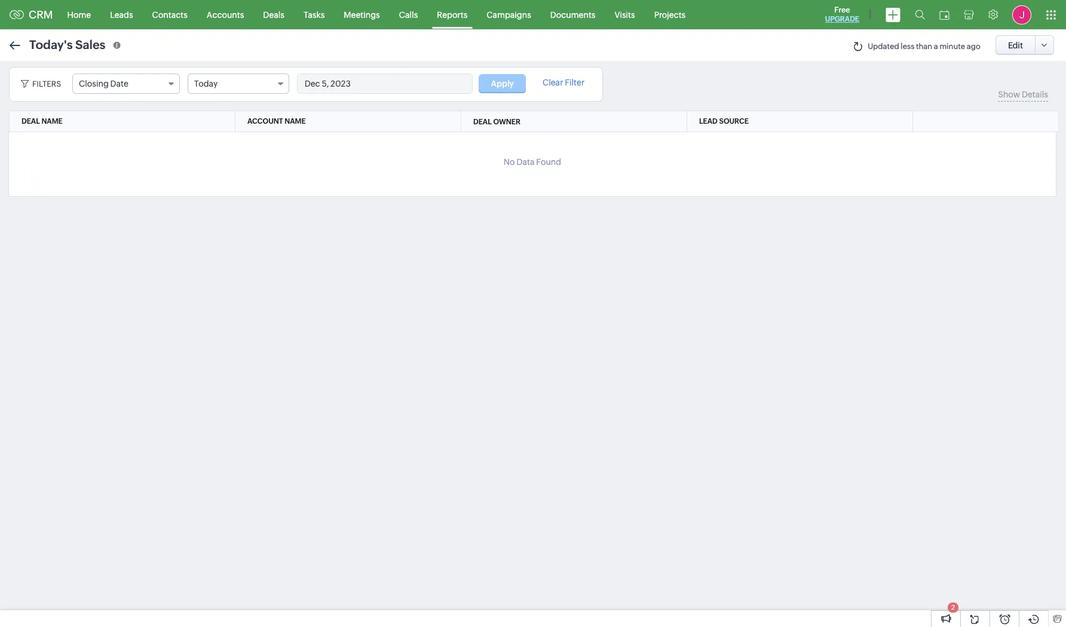 Task type: describe. For each thing, give the bounding box(es) containing it.
account name
[[248, 117, 306, 126]]

date
[[110, 79, 129, 89]]

profile element
[[1006, 0, 1039, 29]]

Closing Date field
[[72, 74, 180, 94]]

create menu element
[[879, 0, 908, 29]]

deal for deal name
[[22, 117, 40, 126]]

home link
[[58, 0, 101, 29]]

profile image
[[1013, 5, 1032, 24]]

filters
[[32, 80, 61, 89]]

calls
[[399, 10, 418, 19]]

lead
[[700, 117, 718, 126]]

free
[[835, 5, 851, 14]]

campaigns
[[487, 10, 532, 19]]

today's sales
[[29, 37, 106, 51]]

edit
[[1009, 40, 1024, 50]]

today
[[194, 79, 218, 89]]

upgrade
[[826, 15, 860, 23]]

contacts link
[[143, 0, 197, 29]]

accounts link
[[197, 0, 254, 29]]

owner
[[494, 118, 521, 126]]

crm link
[[10, 8, 53, 21]]

updated
[[868, 42, 900, 51]]

reports
[[437, 10, 468, 19]]

clear filter
[[543, 78, 585, 87]]

visits link
[[606, 0, 645, 29]]

clear
[[543, 78, 564, 87]]

closing date
[[79, 79, 129, 89]]

ago
[[968, 42, 981, 51]]

crm
[[29, 8, 53, 21]]

deal name
[[22, 117, 63, 126]]

deal for deal owner
[[474, 118, 492, 126]]

campaigns link
[[477, 0, 541, 29]]

Today field
[[188, 74, 289, 94]]

a
[[935, 42, 939, 51]]

visits
[[615, 10, 636, 19]]

home
[[67, 10, 91, 19]]

deals link
[[254, 0, 294, 29]]

edit button
[[996, 35, 1036, 55]]

minute
[[940, 42, 966, 51]]



Task type: locate. For each thing, give the bounding box(es) containing it.
name for account name
[[285, 117, 306, 126]]

sales
[[75, 37, 106, 51]]

projects link
[[645, 0, 696, 29]]

deal left owner
[[474, 118, 492, 126]]

1 horizontal spatial deal
[[474, 118, 492, 126]]

documents link
[[541, 0, 606, 29]]

source
[[720, 117, 749, 126]]

no data found
[[504, 157, 562, 167]]

deal owner
[[474, 118, 521, 126]]

name for deal name
[[42, 117, 63, 126]]

found
[[537, 157, 562, 167]]

name
[[42, 117, 63, 126], [285, 117, 306, 126]]

lead source
[[700, 117, 749, 126]]

None text field
[[298, 74, 472, 93]]

free upgrade
[[826, 5, 860, 23]]

search image
[[916, 10, 926, 20]]

updated less than a minute ago
[[868, 42, 981, 51]]

search element
[[908, 0, 933, 29]]

deal
[[22, 117, 40, 126], [474, 118, 492, 126]]

0 horizontal spatial deal
[[22, 117, 40, 126]]

2 deal from the left
[[474, 118, 492, 126]]

1 horizontal spatial name
[[285, 117, 306, 126]]

2
[[952, 604, 956, 611]]

1 deal from the left
[[22, 117, 40, 126]]

meetings link
[[335, 0, 390, 29]]

meetings
[[344, 10, 380, 19]]

today's
[[29, 37, 73, 51]]

closing
[[79, 79, 109, 89]]

account
[[248, 117, 283, 126]]

projects
[[655, 10, 686, 19]]

tasks link
[[294, 0, 335, 29]]

deals
[[263, 10, 285, 19]]

calls link
[[390, 0, 428, 29]]

1 name from the left
[[42, 117, 63, 126]]

tasks
[[304, 10, 325, 19]]

data
[[517, 157, 535, 167]]

deal down filters
[[22, 117, 40, 126]]

leads
[[110, 10, 133, 19]]

2 name from the left
[[285, 117, 306, 126]]

name right account
[[285, 117, 306, 126]]

than
[[917, 42, 933, 51]]

0 horizontal spatial name
[[42, 117, 63, 126]]

accounts
[[207, 10, 244, 19]]

contacts
[[152, 10, 188, 19]]

less
[[901, 42, 915, 51]]

documents
[[551, 10, 596, 19]]

create menu image
[[886, 7, 901, 22]]

leads link
[[101, 0, 143, 29]]

no
[[504, 157, 515, 167]]

name down filters
[[42, 117, 63, 126]]

reports link
[[428, 0, 477, 29]]

calendar image
[[940, 10, 950, 19]]

filter
[[565, 78, 585, 87]]



Task type: vqa. For each thing, say whether or not it's contained in the screenshot.
Column
no



